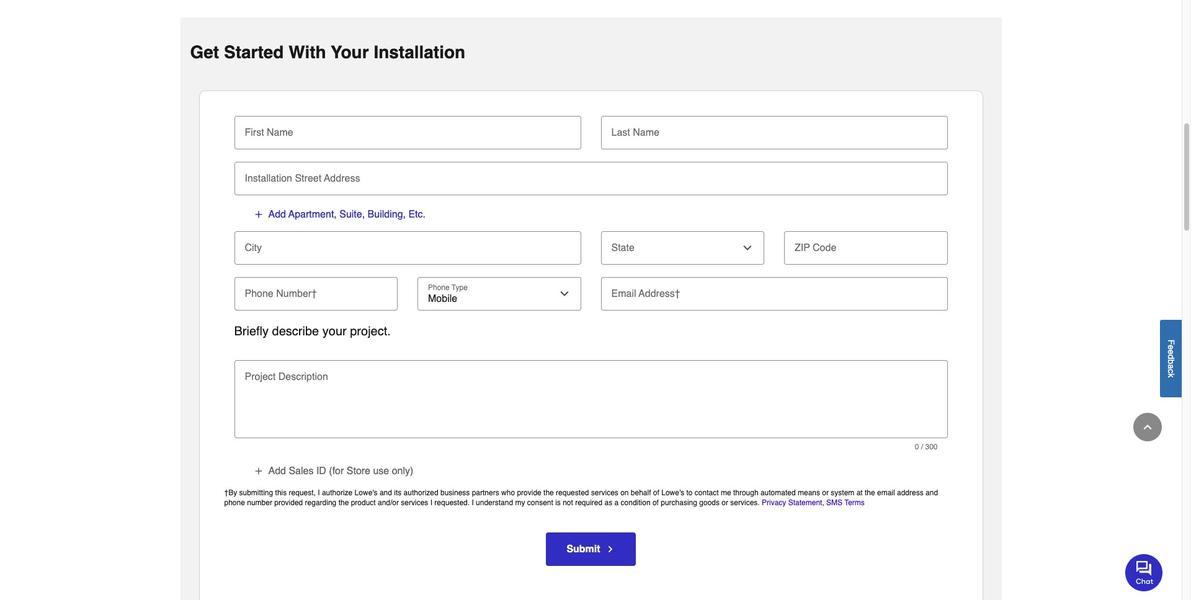 Task type: describe. For each thing, give the bounding box(es) containing it.
building,
[[368, 209, 406, 220]]

1 horizontal spatial the
[[544, 489, 554, 498]]

who
[[502, 489, 515, 498]]

d
[[1167, 355, 1177, 360]]

phone number†
[[245, 289, 317, 300]]

city
[[245, 243, 262, 254]]

name for first name
[[267, 127, 293, 138]]

authorize
[[322, 489, 353, 498]]

system
[[831, 489, 855, 498]]

(for
[[329, 466, 344, 478]]

1 lowe's from the left
[[355, 489, 378, 498]]

1 horizontal spatial or
[[823, 489, 829, 498]]

0 / 300
[[915, 443, 938, 452]]

1 e from the top
[[1167, 345, 1177, 350]]

zip code
[[795, 243, 837, 254]]

add for add apartment, suite, building, etc.
[[268, 209, 286, 220]]

add apartment, suite, building, etc.
[[268, 209, 426, 220]]

requested
[[556, 489, 589, 498]]

2 lowe's from the left
[[662, 489, 685, 498]]

is
[[556, 499, 561, 508]]

only)
[[392, 466, 414, 478]]

add sales id (for store use only)
[[268, 466, 414, 478]]

phone
[[224, 499, 245, 508]]

add apartment, suite, building, etc. button
[[253, 208, 426, 222]]

at
[[857, 489, 863, 498]]

privacy statement , sms terms
[[762, 499, 865, 508]]

use
[[373, 466, 389, 478]]

ZIP Code text field
[[789, 232, 943, 259]]

1 vertical spatial or
[[722, 499, 729, 508]]

and/or
[[378, 499, 399, 508]]

etc.
[[409, 209, 426, 220]]

behalf
[[631, 489, 651, 498]]

sms terms link
[[827, 499, 865, 508]]

1 vertical spatial services
[[401, 499, 428, 508]]

project.
[[350, 325, 391, 339]]

f e e d b a c k
[[1167, 340, 1177, 378]]

0
[[915, 443, 919, 452]]

sms
[[827, 499, 843, 508]]

1 horizontal spatial installation
[[374, 42, 466, 62]]

0 horizontal spatial i
[[318, 489, 320, 498]]

number
[[247, 499, 272, 508]]

through
[[734, 489, 759, 498]]

street
[[295, 173, 322, 184]]

by
[[229, 489, 237, 498]]

not
[[563, 499, 573, 508]]

Phone Number† text field
[[239, 277, 393, 305]]

authorized
[[404, 489, 439, 498]]

code
[[813, 243, 837, 254]]

plus image
[[254, 467, 263, 477]]

apartment,
[[289, 209, 337, 220]]

partners
[[472, 489, 499, 498]]

its
[[394, 489, 402, 498]]

b
[[1167, 360, 1177, 364]]

1 and from the left
[[380, 489, 392, 498]]

requested.
[[435, 499, 470, 508]]

request,
[[289, 489, 316, 498]]

first name
[[245, 127, 293, 138]]

k
[[1167, 374, 1177, 378]]

project
[[245, 372, 276, 383]]

last name
[[612, 127, 660, 138]]

required
[[575, 499, 603, 508]]

2 horizontal spatial i
[[472, 499, 474, 508]]

regarding
[[305, 499, 337, 508]]

submit button
[[546, 533, 636, 567]]

id
[[316, 466, 326, 478]]

chevron up image
[[1142, 421, 1154, 434]]

City text field
[[239, 232, 576, 259]]

privacy
[[762, 499, 787, 508]]

number†
[[276, 289, 317, 300]]

phone
[[245, 289, 274, 300]]

goods
[[700, 499, 720, 508]]

project description
[[245, 372, 328, 383]]

address†
[[639, 289, 681, 300]]

Last Name text field
[[606, 116, 943, 143]]

your
[[331, 42, 369, 62]]

f e e d b a c k button
[[1161, 320, 1182, 398]]

business
[[441, 489, 470, 498]]

to
[[687, 489, 693, 498]]

product
[[351, 499, 376, 508]]

address
[[324, 173, 360, 184]]



Task type: vqa. For each thing, say whether or not it's contained in the screenshot.
Add corresponding to Add Apartment, Suite, Building, Etc.
yes



Task type: locate. For each thing, give the bounding box(es) containing it.
understand
[[476, 499, 513, 508]]

0 horizontal spatial name
[[267, 127, 293, 138]]

0 vertical spatial installation
[[374, 42, 466, 62]]

means
[[798, 489, 820, 498]]

scroll to top element
[[1134, 413, 1162, 442]]

0 vertical spatial or
[[823, 489, 829, 498]]

1 horizontal spatial lowe's
[[662, 489, 685, 498]]

with
[[289, 42, 326, 62]]

a inside † by submitting this request, i authorize                         lowe's and its authorized business partners who                         provide the requested services on behalf of lowe's                         to contact me through automated means or system at the                         email address and phone number provided regarding the                         product and/or services i requested. i understand my                         consent is not required as a condition of purchasing                         goods or services.
[[615, 499, 619, 508]]

i down partners
[[472, 499, 474, 508]]

statement
[[789, 499, 823, 508]]

contact
[[695, 489, 719, 498]]

0 horizontal spatial services
[[401, 499, 428, 508]]

0 vertical spatial add
[[268, 209, 286, 220]]

of
[[653, 489, 660, 498], [653, 499, 659, 508]]

this
[[275, 489, 287, 498]]

1 horizontal spatial services
[[591, 489, 619, 498]]

1 horizontal spatial a
[[1167, 364, 1177, 369]]

submitting
[[239, 489, 273, 498]]

i
[[318, 489, 320, 498], [431, 499, 433, 508], [472, 499, 474, 508]]

and
[[380, 489, 392, 498], [926, 489, 938, 498]]

2 name from the left
[[633, 127, 660, 138]]

last
[[612, 127, 630, 138]]

installation street address
[[245, 173, 360, 184]]

first
[[245, 127, 264, 138]]

add inside 'button'
[[268, 466, 286, 478]]

get
[[190, 42, 219, 62]]

briefly describe your project.
[[234, 325, 391, 339]]

provide
[[517, 489, 542, 498]]

or down me
[[722, 499, 729, 508]]

0 vertical spatial services
[[591, 489, 619, 498]]

provided
[[274, 499, 303, 508]]

get started with your installation
[[190, 42, 466, 62]]

a
[[1167, 364, 1177, 369], [615, 499, 619, 508]]

on
[[621, 489, 629, 498]]

0 horizontal spatial a
[[615, 499, 619, 508]]

add inside button
[[268, 209, 286, 220]]

0 horizontal spatial or
[[722, 499, 729, 508]]

Email Address† text field
[[606, 277, 943, 305]]

lowe's up product
[[355, 489, 378, 498]]

the down authorize
[[339, 499, 349, 508]]

your
[[323, 325, 347, 339]]

installation
[[374, 42, 466, 62], [245, 173, 292, 184]]

add right plus icon
[[268, 466, 286, 478]]

e up b
[[1167, 350, 1177, 355]]

1 name from the left
[[267, 127, 293, 138]]

services
[[591, 489, 619, 498], [401, 499, 428, 508]]

0 horizontal spatial installation
[[245, 173, 292, 184]]

description
[[279, 372, 328, 383]]

email
[[612, 289, 636, 300]]

as
[[605, 499, 613, 508]]

c
[[1167, 369, 1177, 374]]

0 vertical spatial a
[[1167, 364, 1177, 369]]

0 horizontal spatial and
[[380, 489, 392, 498]]

and right address
[[926, 489, 938, 498]]

2 add from the top
[[268, 466, 286, 478]]

started
[[224, 42, 284, 62]]

1 vertical spatial add
[[268, 466, 286, 478]]

1 add from the top
[[268, 209, 286, 220]]

address
[[897, 489, 924, 498]]

zip
[[795, 243, 810, 254]]

† by submitting this request, i authorize                         lowe's and its authorized business partners who                         provide the requested services on behalf of lowe's                         to contact me through automated means or system at the                         email address and phone number provided regarding the                         product and/or services i requested. i understand my                         consent is not required as a condition of purchasing                         goods or services.
[[224, 489, 938, 508]]

i down authorized
[[431, 499, 433, 508]]

e up d
[[1167, 345, 1177, 350]]

automated
[[761, 489, 796, 498]]

condition
[[621, 499, 651, 508]]

/
[[922, 443, 924, 452]]

1 horizontal spatial name
[[633, 127, 660, 138]]

,
[[823, 499, 825, 508]]

2 and from the left
[[926, 489, 938, 498]]

the up consent
[[544, 489, 554, 498]]

e
[[1167, 345, 1177, 350], [1167, 350, 1177, 355]]

add right plus image
[[268, 209, 286, 220]]

2 e from the top
[[1167, 350, 1177, 355]]

1 horizontal spatial and
[[926, 489, 938, 498]]

a inside the f e e d b a c k button
[[1167, 364, 1177, 369]]

terms
[[845, 499, 865, 508]]

add sales id (for store use only) button
[[253, 465, 414, 479]]

chat invite button image
[[1126, 554, 1164, 592]]

briefly
[[234, 325, 269, 339]]

a right as
[[615, 499, 619, 508]]

name right first at the left top
[[267, 127, 293, 138]]

0 horizontal spatial the
[[339, 499, 349, 508]]

privacy statement link
[[762, 499, 823, 508]]

1 vertical spatial of
[[653, 499, 659, 508]]

a up k
[[1167, 364, 1177, 369]]

1 vertical spatial installation
[[245, 173, 292, 184]]

1 vertical spatial a
[[615, 499, 619, 508]]

Project Description text field
[[239, 378, 943, 433]]

i up regarding
[[318, 489, 320, 498]]

lowe's up purchasing
[[662, 489, 685, 498]]

plus image
[[254, 210, 263, 220]]

0 vertical spatial of
[[653, 489, 660, 498]]

email
[[878, 489, 895, 498]]

me
[[721, 489, 731, 498]]

sales
[[289, 466, 314, 478]]

services.
[[731, 499, 760, 508]]

0 horizontal spatial lowe's
[[355, 489, 378, 498]]

submit
[[567, 545, 601, 556]]

name for last name
[[633, 127, 660, 138]]

of right condition
[[653, 499, 659, 508]]

First Name text field
[[239, 116, 576, 143]]

f
[[1167, 340, 1177, 345]]

purchasing
[[661, 499, 698, 508]]

chevron right image
[[606, 545, 615, 555]]

2 horizontal spatial the
[[865, 489, 876, 498]]

name
[[267, 127, 293, 138], [633, 127, 660, 138]]

†
[[224, 489, 229, 498]]

describe
[[272, 325, 319, 339]]

1 horizontal spatial i
[[431, 499, 433, 508]]

and up "and/or"
[[380, 489, 392, 498]]

or
[[823, 489, 829, 498], [722, 499, 729, 508]]

add for add sales id (for store use only)
[[268, 466, 286, 478]]

of right behalf
[[653, 489, 660, 498]]

services down authorized
[[401, 499, 428, 508]]

services up as
[[591, 489, 619, 498]]

or up ,
[[823, 489, 829, 498]]

300
[[926, 443, 938, 452]]

store
[[347, 466, 371, 478]]

lowe's
[[355, 489, 378, 498], [662, 489, 685, 498]]

email address†
[[612, 289, 681, 300]]

suite,
[[340, 209, 365, 220]]

name right "last" at the right of page
[[633, 127, 660, 138]]

consent
[[527, 499, 554, 508]]

Installation Street Address text field
[[239, 162, 943, 189]]

the right at
[[865, 489, 876, 498]]

my
[[515, 499, 525, 508]]



